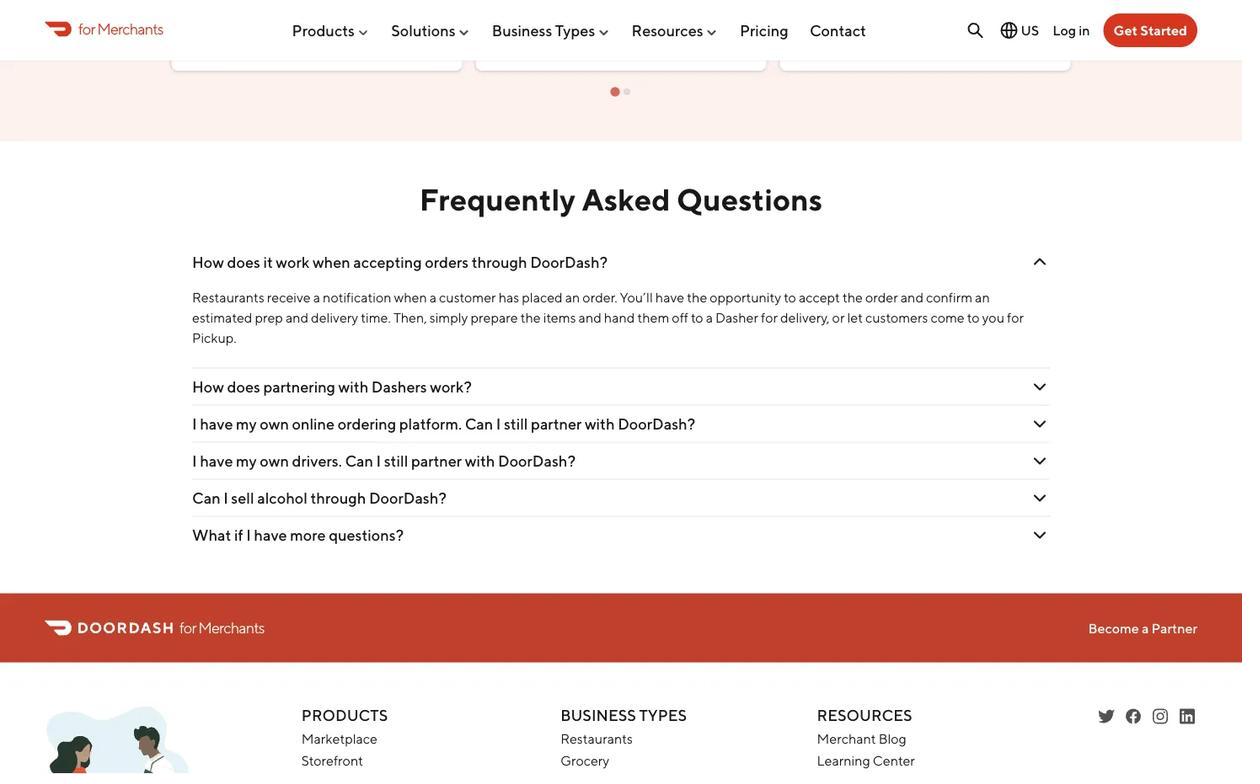 Task type: describe. For each thing, give the bounding box(es) containing it.
i have my own online ordering platform. can i still partner with doordash?
[[192, 415, 696, 433]]

business types restaurants grocery
[[561, 707, 687, 769]]

log in link
[[1053, 22, 1091, 38]]

time.
[[361, 309, 391, 325]]

them
[[638, 309, 670, 325]]

own for drivers.
[[260, 452, 289, 470]]

1 horizontal spatial and
[[579, 309, 602, 325]]

the right read on the left top of the page
[[244, 19, 265, 35]]

started
[[1141, 22, 1188, 38]]

twitter link
[[1097, 707, 1117, 727]]

then,
[[394, 309, 427, 325]]

asked
[[582, 181, 671, 217]]

what for what to expect
[[817, 19, 853, 35]]

what for what if i have more questions?
[[192, 526, 231, 544]]

products for products marketplace storefront
[[302, 707, 388, 725]]

log in
[[1053, 22, 1091, 38]]

work
[[276, 253, 310, 271]]

partnering
[[263, 378, 336, 396]]

pricing link
[[740, 14, 789, 46]]

facebook link
[[1124, 707, 1144, 727]]

more
[[290, 526, 326, 544]]

dasher
[[716, 309, 759, 325]]

resources merchant blog learning center
[[818, 707, 916, 769]]

contact
[[810, 21, 867, 39]]

a up delivery at top
[[313, 289, 320, 305]]

products for products
[[292, 21, 355, 39]]

chevron down image for how does partnering with dashers work?
[[1030, 377, 1051, 397]]

opportunity
[[710, 289, 782, 305]]

hand
[[604, 309, 635, 325]]

2 horizontal spatial and
[[901, 289, 924, 305]]

it
[[263, 253, 273, 271]]

doordash for merchants image
[[45, 707, 190, 775]]

alcohol
[[257, 489, 308, 507]]

chevron down image for i have my own drivers. can i still partner with doordash?
[[1030, 451, 1051, 471]]

the up let
[[843, 289, 863, 305]]

get started
[[1114, 22, 1188, 38]]

1 vertical spatial with
[[585, 415, 615, 433]]

how does partnering with dashers work?
[[192, 378, 472, 396]]

become a partner link
[[1089, 620, 1198, 636]]

business types link
[[492, 14, 611, 46]]

log
[[1053, 22, 1077, 38]]

simply
[[430, 309, 468, 325]]

drivers.
[[292, 452, 342, 470]]

resources to help you succeed region
[[165, 0, 1243, 98]]

storefront link
[[302, 753, 363, 769]]

to left you
[[968, 309, 980, 325]]

accepting
[[354, 253, 422, 271]]

become a partner
[[1089, 620, 1198, 636]]

chevron down image for can i sell alcohol through doordash?
[[1030, 488, 1051, 508]]

0 horizontal spatial for merchants
[[78, 20, 163, 38]]

prep
[[255, 309, 283, 325]]

resources link
[[632, 14, 719, 46]]

what to expect
[[817, 19, 915, 35]]

off
[[672, 309, 689, 325]]

read
[[209, 19, 241, 35]]

if
[[234, 526, 243, 544]]

blog
[[879, 731, 907, 747]]

products link
[[292, 14, 370, 46]]

merchant blog link
[[818, 731, 907, 747]]

business for business types restaurants grocery
[[561, 707, 637, 725]]

facebook image
[[1124, 707, 1144, 727]]

0 vertical spatial can
[[465, 415, 493, 433]]

my for online
[[236, 415, 257, 433]]

pickup.
[[192, 330, 237, 346]]

what to expect link
[[807, 10, 925, 44]]

pricing
[[740, 21, 789, 39]]

1 vertical spatial merchants
[[198, 619, 265, 637]]

delivery
[[311, 309, 359, 325]]

online
[[292, 415, 335, 433]]

to up delivery,
[[784, 289, 797, 305]]

0 horizontal spatial through
[[311, 489, 366, 507]]

items
[[544, 309, 576, 325]]

grocery
[[561, 753, 610, 769]]

placed
[[522, 289, 563, 305]]

have inside restaurants receive a notification when a customer has placed an order. you'll have the opportunity to accept the order and confirm an estimated prep and delivery time. then, simply prepare the items and hand them off to a dasher for delivery, or let customers come to you for pickup.
[[656, 289, 685, 305]]

0 horizontal spatial and
[[286, 309, 309, 325]]

delivery,
[[781, 309, 830, 325]]

linkedin image
[[1178, 707, 1198, 727]]

the up off
[[687, 289, 708, 305]]

in
[[1079, 22, 1091, 38]]

work?
[[430, 378, 472, 396]]

report
[[604, 19, 643, 35]]

products marketplace storefront
[[302, 707, 388, 769]]

restaurants receive a notification when a customer has placed an order. you'll have the opportunity to accept the order and confirm an estimated prep and delivery time. then, simply prepare the items and hand them off to a dasher for delivery, or let customers come to you for pickup.
[[192, 289, 1024, 346]]

1 horizontal spatial can
[[345, 452, 374, 470]]

platform.
[[399, 415, 462, 433]]

questions?
[[329, 526, 404, 544]]

1 horizontal spatial with
[[465, 452, 495, 470]]

when for work
[[313, 253, 351, 271]]

chevron down image for doordash?
[[1030, 252, 1051, 272]]

solutions
[[391, 21, 456, 39]]

center
[[873, 753, 916, 769]]

read the success story
[[209, 19, 350, 35]]

to right off
[[691, 309, 704, 325]]

1 horizontal spatial partner
[[531, 415, 582, 433]]

restaurants link
[[561, 731, 633, 747]]

let
[[848, 309, 863, 325]]

0 horizontal spatial merchants
[[97, 20, 163, 38]]

linkedin link
[[1178, 707, 1198, 727]]

solutions link
[[391, 14, 471, 46]]



Task type: vqa. For each thing, say whether or not it's contained in the screenshot.
Guides Link
no



Task type: locate. For each thing, give the bounding box(es) containing it.
ordering
[[338, 415, 396, 433]]

the down placed
[[521, 309, 541, 325]]

business for business types
[[492, 21, 552, 39]]

1 vertical spatial chevron down image
[[1030, 414, 1051, 434]]

questions
[[677, 181, 823, 217]]

read the success story link
[[198, 10, 361, 44]]

1 vertical spatial through
[[311, 489, 366, 507]]

restaurants inside business types restaurants grocery
[[561, 731, 633, 747]]

2 vertical spatial chevron down image
[[1030, 488, 1051, 508]]

2 chevron down image from the top
[[1030, 451, 1051, 471]]

0 horizontal spatial an
[[566, 289, 580, 305]]

1 vertical spatial own
[[260, 452, 289, 470]]

2 own from the top
[[260, 452, 289, 470]]

and
[[901, 289, 924, 305], [286, 309, 309, 325], [579, 309, 602, 325]]

select a slide to show tab list
[[165, 83, 1078, 98]]

0 horizontal spatial what
[[192, 526, 231, 544]]

0 horizontal spatial partner
[[411, 452, 462, 470]]

0 vertical spatial for merchants
[[78, 20, 163, 38]]

confirm
[[927, 289, 973, 305]]

order
[[866, 289, 899, 305]]

restaurants up grocery 'link'
[[561, 731, 633, 747]]

resources for resources
[[632, 21, 704, 39]]

types
[[556, 21, 596, 39], [640, 707, 687, 725]]

customer
[[439, 289, 496, 305]]

how for how does partnering with dashers work?
[[192, 378, 224, 396]]

0 vertical spatial how
[[192, 253, 224, 271]]

instagram link
[[1151, 707, 1171, 727]]

resources inside resources merchant blog learning center
[[818, 707, 913, 725]]

learning center link
[[818, 753, 916, 769]]

0 vertical spatial with
[[339, 378, 369, 396]]

1 vertical spatial types
[[640, 707, 687, 725]]

resources up merchant blog link
[[818, 707, 913, 725]]

and down the order.
[[579, 309, 602, 325]]

1 vertical spatial partner
[[411, 452, 462, 470]]

chevron down image
[[1030, 252, 1051, 272], [1030, 414, 1051, 434], [1030, 525, 1051, 545]]

3 chevron down image from the top
[[1030, 525, 1051, 545]]

does for it
[[227, 253, 260, 271]]

how does it work when accepting orders through doordash?
[[192, 253, 608, 271]]

globe line image
[[1000, 20, 1020, 40]]

1 does from the top
[[227, 253, 260, 271]]

1 horizontal spatial business
[[561, 707, 637, 725]]

how
[[192, 253, 224, 271], [192, 378, 224, 396]]

to left expect
[[856, 19, 869, 35]]

1 vertical spatial does
[[227, 378, 260, 396]]

1 vertical spatial chevron down image
[[1030, 451, 1051, 471]]

1 vertical spatial resources
[[818, 707, 913, 725]]

frequently
[[420, 181, 576, 217]]

2 horizontal spatial with
[[585, 415, 615, 433]]

restaurants up estimated on the top of page
[[192, 289, 265, 305]]

can left sell
[[192, 489, 221, 507]]

the
[[244, 19, 265, 35], [580, 19, 601, 35], [687, 289, 708, 305], [843, 289, 863, 305], [521, 309, 541, 325]]

an up you
[[976, 289, 991, 305]]

types for business types restaurants grocery
[[640, 707, 687, 725]]

an up 'items'
[[566, 289, 580, 305]]

and up customers
[[901, 289, 924, 305]]

story
[[319, 19, 350, 35]]

contact link
[[810, 14, 867, 46]]

sell
[[231, 489, 254, 507]]

get
[[1114, 22, 1138, 38]]

does left it on the left of page
[[227, 253, 260, 271]]

storefront
[[302, 753, 363, 769]]

1 how from the top
[[192, 253, 224, 271]]

3 chevron down image from the top
[[1030, 488, 1051, 508]]

2 how from the top
[[192, 378, 224, 396]]

you'll
[[620, 289, 653, 305]]

an
[[566, 289, 580, 305], [976, 289, 991, 305]]

1 an from the left
[[566, 289, 580, 305]]

1 vertical spatial still
[[384, 452, 408, 470]]

chevron down image for i
[[1030, 414, 1051, 434]]

dashers
[[372, 378, 427, 396]]

0 horizontal spatial types
[[556, 21, 596, 39]]

1 vertical spatial when
[[394, 289, 427, 305]]

when
[[313, 253, 351, 271], [394, 289, 427, 305]]

partner
[[1152, 620, 1198, 636]]

own left online
[[260, 415, 289, 433]]

2 an from the left
[[976, 289, 991, 305]]

notification
[[323, 289, 392, 305]]

us
[[1021, 22, 1040, 38]]

still
[[504, 415, 528, 433], [384, 452, 408, 470]]

or
[[833, 309, 845, 325]]

when inside restaurants receive a notification when a customer has placed an order. you'll have the opportunity to accept the order and confirm an estimated prep and delivery time. then, simply prepare the items and hand them off to a dasher for delivery, or let customers come to you for pickup.
[[394, 289, 427, 305]]

how up estimated on the top of page
[[192, 253, 224, 271]]

with
[[339, 378, 369, 396], [585, 415, 615, 433], [465, 452, 495, 470]]

0 horizontal spatial resources
[[632, 21, 704, 39]]

doordash?
[[530, 253, 608, 271], [618, 415, 696, 433], [498, 452, 576, 470], [369, 489, 447, 507]]

come
[[931, 309, 965, 325]]

can down ordering
[[345, 452, 374, 470]]

1 horizontal spatial types
[[640, 707, 687, 725]]

success
[[268, 19, 316, 35]]

orders
[[425, 253, 469, 271]]

what inside resources to help you succeed region
[[817, 19, 853, 35]]

2 horizontal spatial can
[[465, 415, 493, 433]]

1 horizontal spatial resources
[[818, 707, 913, 725]]

does left partnering
[[227, 378, 260, 396]]

instagram image
[[1151, 707, 1171, 727]]

0 vertical spatial my
[[236, 415, 257, 433]]

restaurants
[[192, 289, 265, 305], [561, 731, 633, 747]]

when up then, on the top
[[394, 289, 427, 305]]

my up sell
[[236, 452, 257, 470]]

business inside business types restaurants grocery
[[561, 707, 637, 725]]

customers
[[866, 309, 929, 325]]

restaurants inside restaurants receive a notification when a customer has placed an order. you'll have the opportunity to accept the order and confirm an estimated prep and delivery time. then, simply prepare the items and hand them off to a dasher for delivery, or let customers come to you for pickup.
[[192, 289, 265, 305]]

how down pickup.
[[192, 378, 224, 396]]

the left report
[[580, 19, 601, 35]]

what left expect
[[817, 19, 853, 35]]

1 horizontal spatial still
[[504, 415, 528, 433]]

1 vertical spatial what
[[192, 526, 231, 544]]

1 horizontal spatial what
[[817, 19, 853, 35]]

marketplace link
[[302, 731, 378, 747]]

0 vertical spatial types
[[556, 21, 596, 39]]

a left partner
[[1143, 620, 1150, 636]]

1 horizontal spatial restaurants
[[561, 731, 633, 747]]

0 vertical spatial through
[[472, 253, 527, 271]]

chevron down image
[[1030, 377, 1051, 397], [1030, 451, 1051, 471], [1030, 488, 1051, 508]]

0 vertical spatial does
[[227, 253, 260, 271]]

marketplace
[[302, 731, 378, 747]]

0 vertical spatial own
[[260, 415, 289, 433]]

for merchants link
[[45, 18, 163, 40]]

through up has
[[472, 253, 527, 271]]

business
[[492, 21, 552, 39], [561, 707, 637, 725]]

does for partnering
[[227, 378, 260, 396]]

accept
[[799, 289, 841, 305]]

1 vertical spatial how
[[192, 378, 224, 396]]

does
[[227, 253, 260, 271], [227, 378, 260, 396]]

1 vertical spatial business
[[561, 707, 637, 725]]

0 vertical spatial resources
[[632, 21, 704, 39]]

twitter image
[[1097, 707, 1117, 727]]

what left if
[[192, 526, 231, 544]]

partner
[[531, 415, 582, 433], [411, 452, 462, 470]]

0 vertical spatial business
[[492, 21, 552, 39]]

1 horizontal spatial through
[[472, 253, 527, 271]]

2 does from the top
[[227, 378, 260, 396]]

what if i have more questions?
[[192, 526, 404, 544]]

0 horizontal spatial business
[[492, 21, 552, 39]]

estimated
[[192, 309, 252, 325]]

0 horizontal spatial with
[[339, 378, 369, 396]]

order.
[[583, 289, 618, 305]]

have
[[656, 289, 685, 305], [200, 415, 233, 433], [200, 452, 233, 470], [254, 526, 287, 544]]

1 vertical spatial my
[[236, 452, 257, 470]]

0 horizontal spatial still
[[384, 452, 408, 470]]

i have my own drivers. can i still partner with doordash?
[[192, 452, 576, 470]]

and down receive
[[286, 309, 309, 325]]

resources
[[632, 21, 704, 39], [818, 707, 913, 725]]

1 vertical spatial products
[[302, 707, 388, 725]]

2 chevron down image from the top
[[1030, 414, 1051, 434]]

0 vertical spatial products
[[292, 21, 355, 39]]

own for online
[[260, 415, 289, 433]]

through down drivers.
[[311, 489, 366, 507]]

has
[[499, 289, 520, 305]]

when right work
[[313, 253, 351, 271]]

grocery link
[[561, 753, 610, 769]]

download the report
[[513, 19, 643, 35]]

download the report link
[[503, 10, 653, 44]]

merchants
[[97, 20, 163, 38], [198, 619, 265, 637]]

merchant
[[818, 731, 877, 747]]

a left dasher
[[706, 309, 713, 325]]

how for how does it work when accepting orders through doordash?
[[192, 253, 224, 271]]

get started button
[[1104, 13, 1198, 47]]

0 horizontal spatial can
[[192, 489, 221, 507]]

0 vertical spatial merchants
[[97, 20, 163, 38]]

my for drivers.
[[236, 452, 257, 470]]

1 chevron down image from the top
[[1030, 252, 1051, 272]]

1 my from the top
[[236, 415, 257, 433]]

0 horizontal spatial restaurants
[[192, 289, 265, 305]]

a up simply
[[430, 289, 437, 305]]

1 horizontal spatial merchants
[[198, 619, 265, 637]]

when for notification
[[394, 289, 427, 305]]

1 vertical spatial restaurants
[[561, 731, 633, 747]]

learning
[[818, 753, 871, 769]]

own up alcohol
[[260, 452, 289, 470]]

to inside what to expect link
[[856, 19, 869, 35]]

1 horizontal spatial for merchants
[[180, 619, 265, 637]]

0 vertical spatial chevron down image
[[1030, 377, 1051, 397]]

receive
[[267, 289, 311, 305]]

types for business types
[[556, 21, 596, 39]]

2 vertical spatial chevron down image
[[1030, 525, 1051, 545]]

2 my from the top
[[236, 452, 257, 470]]

0 vertical spatial restaurants
[[192, 289, 265, 305]]

1 horizontal spatial an
[[976, 289, 991, 305]]

2 vertical spatial can
[[192, 489, 221, 507]]

0 vertical spatial what
[[817, 19, 853, 35]]

0 vertical spatial partner
[[531, 415, 582, 433]]

1 vertical spatial can
[[345, 452, 374, 470]]

can down work?
[[465, 415, 493, 433]]

2 vertical spatial with
[[465, 452, 495, 470]]

what
[[817, 19, 853, 35], [192, 526, 231, 544]]

types inside business types restaurants grocery
[[640, 707, 687, 725]]

1 horizontal spatial when
[[394, 289, 427, 305]]

0 vertical spatial when
[[313, 253, 351, 271]]

resources up select a slide to show tab list
[[632, 21, 704, 39]]

resources for resources merchant blog learning center
[[818, 707, 913, 725]]

1 chevron down image from the top
[[1030, 377, 1051, 397]]

1 vertical spatial for merchants
[[180, 619, 265, 637]]

download
[[513, 19, 577, 35]]

0 vertical spatial chevron down image
[[1030, 252, 1051, 272]]

0 horizontal spatial when
[[313, 253, 351, 271]]

become
[[1089, 620, 1140, 636]]

1 own from the top
[[260, 415, 289, 433]]

i
[[192, 415, 197, 433], [496, 415, 501, 433], [192, 452, 197, 470], [377, 452, 381, 470], [224, 489, 228, 507], [246, 526, 251, 544]]

frequently asked questions
[[420, 181, 823, 217]]

expect
[[871, 19, 915, 35]]

my left online
[[236, 415, 257, 433]]

0 vertical spatial still
[[504, 415, 528, 433]]



